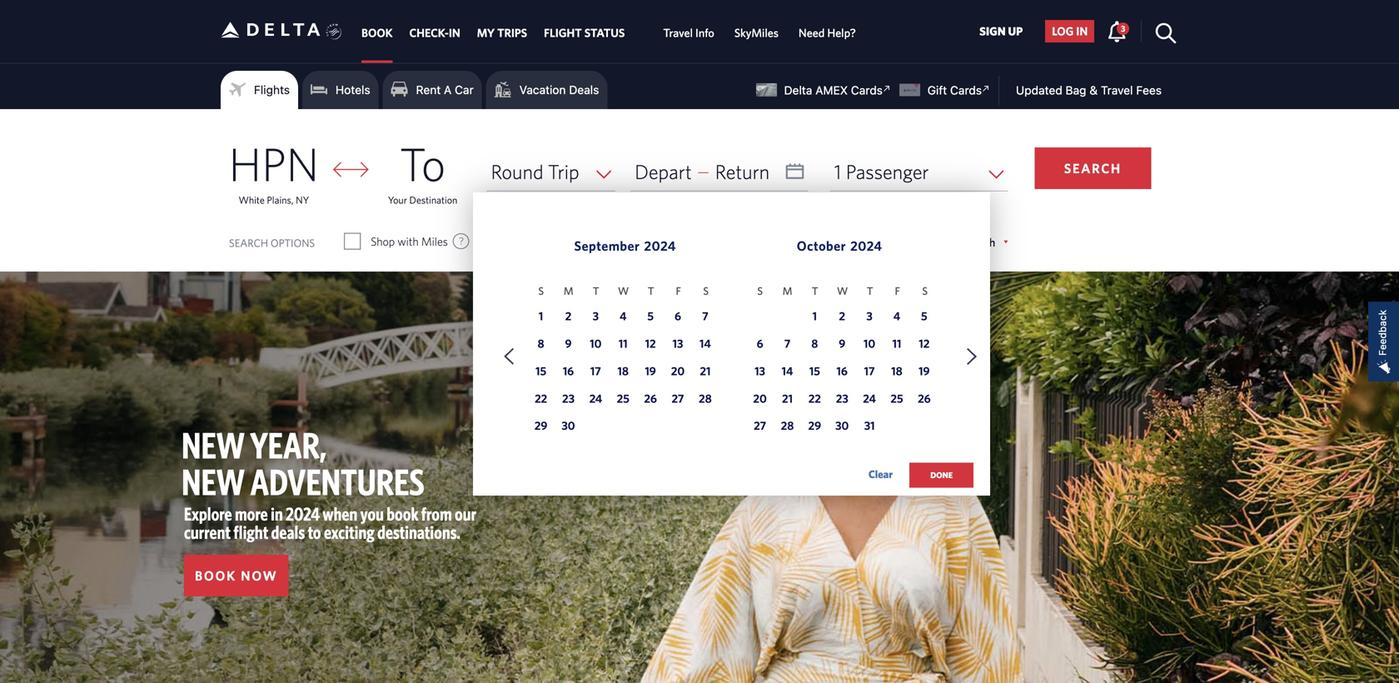 Task type: vqa. For each thing, say whether or not it's contained in the screenshot.
27 to the left
yes



Task type: describe. For each thing, give the bounding box(es) containing it.
0 vertical spatial 13 link
[[667, 335, 689, 356]]

2 16 from the left
[[837, 364, 848, 378]]

2 17 link from the left
[[859, 362, 881, 384]]

19 for first 19 link from right
[[919, 364, 930, 378]]

1 cards from the left
[[851, 83, 883, 97]]

advanced
[[911, 235, 960, 249]]

f for september 2024
[[676, 285, 681, 297]]

2 15 link from the left
[[804, 362, 826, 384]]

trips
[[497, 26, 527, 39]]

more
[[235, 503, 268, 524]]

delta air lines image
[[221, 4, 321, 56]]

1 8 link from the left
[[530, 335, 552, 356]]

done
[[931, 470, 953, 480]]

in
[[449, 26, 460, 39]]

exciting
[[324, 522, 375, 543]]

flight
[[544, 26, 582, 39]]

0 horizontal spatial 14 link
[[695, 335, 716, 356]]

from
[[421, 503, 452, 524]]

0 horizontal spatial 28 link
[[695, 389, 716, 411]]

22 for 2nd 22 link from left
[[809, 391, 821, 405]]

none text field inside "book" tab panel
[[631, 152, 809, 191]]

1 24 from the left
[[589, 391, 602, 405]]

1 horizontal spatial 21
[[782, 391, 793, 405]]

5 link for october 2024
[[914, 307, 935, 329]]

0 vertical spatial 28
[[699, 391, 712, 405]]

to
[[308, 522, 321, 543]]

clear
[[869, 468, 893, 480]]

1 horizontal spatial 20 link
[[749, 389, 771, 411]]

1 vertical spatial 21 link
[[777, 389, 798, 411]]

19 for 2nd 19 link from the right
[[645, 364, 656, 378]]

travel info link
[[663, 18, 715, 48]]

0 vertical spatial 7 link
[[695, 307, 716, 329]]

to
[[400, 136, 446, 190]]

22 for 1st 22 link from left
[[535, 391, 547, 405]]

skyteam image
[[326, 6, 342, 58]]

need help?
[[799, 26, 856, 39]]

deals
[[271, 522, 305, 543]]

round
[[491, 160, 544, 183]]

31
[[864, 419, 875, 432]]

my dates are flexible
[[668, 235, 768, 248]]

book for book
[[362, 26, 393, 39]]

1 18 link from the left
[[612, 362, 634, 384]]

refundable
[[519, 235, 573, 248]]

round trip
[[491, 160, 580, 183]]

vacation
[[520, 83, 566, 97]]

2 26 link from the left
[[914, 389, 935, 411]]

updated
[[1016, 83, 1063, 97]]

need
[[799, 26, 825, 39]]

skymiles link
[[735, 18, 779, 48]]

1 horizontal spatial 13 link
[[749, 362, 771, 384]]

0 vertical spatial 21 link
[[695, 362, 716, 384]]

search button
[[1035, 147, 1152, 189]]

0 vertical spatial travel
[[663, 26, 693, 39]]

ny
[[296, 194, 309, 206]]

flight
[[234, 522, 268, 543]]

m for september
[[564, 285, 574, 297]]

book now
[[195, 568, 278, 583]]

our
[[455, 503, 477, 524]]

october 2024
[[797, 238, 883, 253]]

search for search
[[1064, 160, 1122, 176]]

1 t from the left
[[593, 285, 599, 297]]

20 for the right 20 link
[[753, 391, 767, 405]]

4 link for october 2024
[[886, 307, 908, 329]]

book tab panel
[[0, 109, 1400, 505]]

29 for first 29 link from left
[[535, 419, 548, 432]]

this link opens another site in a new window that may not follow the same accessibility policies as delta air lines. image
[[979, 81, 995, 97]]

hpn
[[229, 136, 319, 190]]

f for october 2024
[[895, 285, 900, 297]]

2 23 link from the left
[[832, 389, 853, 411]]

book
[[387, 503, 419, 524]]

flights link
[[229, 77, 290, 102]]

september
[[574, 238, 640, 253]]

2 cards from the left
[[950, 83, 982, 97]]

2 link for october
[[832, 307, 853, 329]]

31 link
[[859, 417, 881, 438]]

delta
[[784, 83, 813, 97]]

&
[[1090, 83, 1098, 97]]

1 23 from the left
[[562, 391, 575, 405]]

1 for 1 passenger
[[835, 160, 842, 183]]

amex
[[816, 83, 848, 97]]

fares
[[576, 235, 600, 248]]

1 for 1 "link" corresponding to october
[[813, 309, 817, 323]]

2 10 link from the left
[[859, 335, 881, 356]]

1 16 from the left
[[563, 364, 574, 378]]

1 30 link from the left
[[558, 417, 579, 438]]

2 16 link from the left
[[832, 362, 853, 384]]

to your destination
[[388, 136, 458, 206]]

1 22 link from the left
[[530, 389, 552, 411]]

log in
[[1052, 24, 1088, 38]]

clear button
[[869, 462, 893, 487]]

book link
[[362, 18, 393, 48]]

2 t from the left
[[648, 285, 654, 297]]

4 link for september 2024
[[612, 307, 634, 329]]

flight status
[[544, 26, 625, 39]]

log in button
[[1046, 20, 1095, 42]]

w for september
[[618, 285, 629, 297]]

0 vertical spatial 21
[[700, 364, 711, 378]]

2 17 from the left
[[864, 364, 875, 378]]

adventures
[[250, 460, 425, 503]]

updated bag & travel fees
[[1016, 83, 1162, 97]]

help?
[[828, 26, 856, 39]]

10 for second 10 'link' from the left
[[864, 337, 876, 350]]

log
[[1052, 24, 1074, 38]]

1 vertical spatial 14 link
[[777, 362, 798, 384]]

2 25 from the left
[[891, 391, 904, 405]]

1 23 link from the left
[[558, 389, 579, 411]]

need help? link
[[799, 18, 856, 48]]

3 link for september 2024
[[585, 307, 607, 329]]

updated bag & travel fees link
[[1000, 83, 1162, 97]]

now
[[241, 568, 278, 583]]

2 for october
[[839, 309, 846, 323]]

0 vertical spatial 27 link
[[667, 389, 689, 411]]

hotels
[[336, 83, 370, 97]]

explore more in 2024 when you book from our current flight deals to exciting destinations. link
[[184, 503, 477, 543]]

1 18 from the left
[[618, 364, 629, 378]]

2 18 from the left
[[892, 364, 903, 378]]

delta amex cards link
[[756, 81, 895, 97]]

0 horizontal spatial 7
[[702, 309, 709, 323]]

2 25 link from the left
[[886, 389, 908, 411]]

white
[[239, 194, 265, 206]]

bag
[[1066, 83, 1087, 97]]

search for search options
[[229, 237, 268, 249]]

vacation deals
[[520, 83, 599, 97]]

1 horizontal spatial 6 link
[[749, 335, 771, 356]]

0 horizontal spatial 14
[[700, 337, 711, 350]]

october
[[797, 238, 846, 253]]

1 vertical spatial 28
[[781, 419, 794, 432]]

year,
[[250, 424, 326, 466]]

book now link
[[184, 555, 289, 596]]

passenger
[[846, 160, 929, 183]]

1 19 link from the left
[[640, 362, 662, 384]]

new year, new adventures
[[182, 424, 425, 503]]

1 horizontal spatial 14
[[782, 364, 793, 378]]

check-
[[409, 26, 449, 39]]

done button
[[910, 463, 974, 488]]

car
[[455, 83, 474, 97]]

5 for october 2024
[[921, 309, 928, 323]]

explore
[[184, 503, 232, 524]]

4 for september 2024
[[620, 309, 627, 323]]

w for october
[[837, 285, 848, 297]]

refundable fares
[[519, 235, 600, 248]]

destination
[[409, 194, 458, 206]]

Round Trip field
[[487, 152, 616, 191]]

2 11 from the left
[[893, 337, 902, 350]]

2 22 link from the left
[[804, 389, 826, 411]]

gift
[[928, 83, 947, 97]]

this link opens another site in a new window that may not follow the same accessibility policies as delta air lines. image
[[880, 81, 895, 97]]

1 17 from the left
[[591, 364, 601, 378]]

rent a car
[[416, 83, 474, 97]]

shop
[[371, 235, 395, 248]]

return
[[715, 160, 770, 183]]

1 vertical spatial 7
[[785, 337, 791, 350]]

1 link for september
[[530, 307, 552, 329]]

1 horizontal spatial 13
[[755, 364, 766, 378]]

2 for september
[[565, 309, 572, 323]]

2024 inside 'explore more in 2024 when you book from our current flight deals to exciting destinations.'
[[286, 503, 320, 524]]

sign up
[[980, 24, 1023, 38]]

plains,
[[267, 194, 294, 206]]

with
[[398, 235, 419, 248]]

flight status link
[[544, 18, 625, 48]]

sign up link
[[973, 20, 1030, 42]]

m for october
[[783, 285, 793, 297]]

27 for top 27 link
[[672, 391, 684, 405]]

2 24 from the left
[[863, 391, 876, 405]]

2 horizontal spatial 3
[[1121, 24, 1126, 33]]

0 vertical spatial 6 link
[[667, 307, 689, 329]]

rent
[[416, 83, 441, 97]]

calendar expanded, use arrow keys to select date application
[[473, 192, 991, 505]]

26 for 1st 26 link from the left
[[644, 391, 657, 405]]

1 for september's 1 "link"
[[539, 309, 543, 323]]

1 horizontal spatial travel
[[1101, 83, 1133, 97]]



Task type: locate. For each thing, give the bounding box(es) containing it.
1 15 from the left
[[536, 364, 547, 378]]

15 for first 15 link from left
[[536, 364, 547, 378]]

current
[[184, 522, 231, 543]]

advanced search
[[911, 235, 996, 249]]

4 link
[[612, 307, 634, 329], [886, 307, 908, 329]]

3 link right the log in
[[1107, 20, 1130, 42]]

1 passenger
[[835, 160, 929, 183]]

1 horizontal spatial 27 link
[[749, 417, 771, 438]]

1 horizontal spatial 22 link
[[804, 389, 826, 411]]

s down advanced on the top right of page
[[922, 285, 928, 297]]

1 horizontal spatial 15
[[810, 364, 820, 378]]

gift cards link
[[900, 81, 995, 97]]

1 horizontal spatial 4 link
[[886, 307, 908, 329]]

20 for 20 link to the top
[[671, 364, 685, 378]]

1 horizontal spatial 25 link
[[886, 389, 908, 411]]

0 horizontal spatial 22
[[535, 391, 547, 405]]

1 w from the left
[[618, 285, 629, 297]]

0 horizontal spatial w
[[618, 285, 629, 297]]

2 link down refundable fares
[[558, 307, 579, 329]]

2 30 from the left
[[836, 419, 849, 432]]

1 12 link from the left
[[640, 335, 662, 356]]

1 horizontal spatial 26 link
[[914, 389, 935, 411]]

2024 for september 2024
[[644, 238, 676, 253]]

2 2 from the left
[[839, 309, 846, 323]]

3 s from the left
[[758, 285, 763, 297]]

0 horizontal spatial 9
[[565, 337, 572, 350]]

1 10 link from the left
[[585, 335, 607, 356]]

dates
[[687, 235, 714, 248]]

2 11 link from the left
[[886, 335, 908, 356]]

travel left info
[[663, 26, 693, 39]]

16 link
[[558, 362, 579, 384], [832, 362, 853, 384]]

search inside 'search' button
[[1064, 160, 1122, 176]]

0 horizontal spatial 2024
[[286, 503, 320, 524]]

1 17 link from the left
[[585, 362, 607, 384]]

0 vertical spatial in
[[1077, 24, 1088, 38]]

s down flexible
[[758, 285, 763, 297]]

2 down the october 2024
[[839, 309, 846, 323]]

1
[[835, 160, 842, 183], [539, 309, 543, 323], [813, 309, 817, 323]]

1 29 from the left
[[535, 419, 548, 432]]

11 link
[[612, 335, 634, 356], [886, 335, 908, 356]]

1 m from the left
[[564, 285, 574, 297]]

travel
[[663, 26, 693, 39], [1101, 83, 1133, 97]]

10
[[590, 337, 602, 350], [864, 337, 876, 350]]

destinations.
[[377, 522, 460, 543]]

your
[[388, 194, 407, 206]]

tab list containing book
[[353, 0, 866, 63]]

my
[[477, 26, 495, 39]]

0 horizontal spatial 26 link
[[640, 389, 662, 411]]

in inside log in button
[[1077, 24, 1088, 38]]

2 12 link from the left
[[914, 335, 935, 356]]

1 22 from the left
[[535, 391, 547, 405]]

2 5 link from the left
[[914, 307, 935, 329]]

1 horizontal spatial cards
[[950, 83, 982, 97]]

1 s from the left
[[538, 285, 544, 297]]

1 vertical spatial 13 link
[[749, 362, 771, 384]]

10 for second 10 'link' from the right
[[590, 337, 602, 350]]

t down october
[[812, 285, 819, 297]]

9
[[565, 337, 572, 350], [839, 337, 846, 350]]

4 s from the left
[[922, 285, 928, 297]]

w down the october 2024
[[837, 285, 848, 297]]

1 15 link from the left
[[530, 362, 552, 384]]

3 down september on the left
[[593, 309, 599, 323]]

1 horizontal spatial 3 link
[[859, 307, 881, 329]]

flexible
[[734, 235, 768, 248]]

2 m from the left
[[783, 285, 793, 297]]

book for book now
[[195, 568, 237, 583]]

0 horizontal spatial 23 link
[[558, 389, 579, 411]]

17
[[591, 364, 601, 378], [864, 364, 875, 378]]

26 for 2nd 26 link
[[918, 391, 931, 405]]

s down dates
[[703, 285, 709, 297]]

f
[[676, 285, 681, 297], [895, 285, 900, 297]]

5 for september 2024
[[648, 309, 654, 323]]

15 link
[[530, 362, 552, 384], [804, 362, 826, 384]]

My dates are flexible checkbox
[[643, 233, 658, 250]]

1 horizontal spatial 7 link
[[777, 335, 798, 356]]

3 link for october 2024
[[859, 307, 881, 329]]

1 26 from the left
[[644, 391, 657, 405]]

1 30 from the left
[[562, 419, 575, 432]]

1 horizontal spatial 24 link
[[859, 389, 881, 411]]

0 horizontal spatial 3
[[593, 309, 599, 323]]

4 t from the left
[[867, 285, 874, 297]]

10 link
[[585, 335, 607, 356], [859, 335, 881, 356]]

2 9 link from the left
[[832, 335, 853, 356]]

1 horizontal spatial 4
[[894, 309, 901, 323]]

2 horizontal spatial 1
[[835, 160, 842, 183]]

2
[[565, 309, 572, 323], [839, 309, 846, 323]]

1 26 link from the left
[[640, 389, 662, 411]]

0 vertical spatial 20 link
[[667, 362, 689, 384]]

travel info
[[663, 26, 715, 39]]

in right log
[[1077, 24, 1088, 38]]

1 horizontal spatial 28
[[781, 419, 794, 432]]

0 horizontal spatial 17
[[591, 364, 601, 378]]

0 horizontal spatial 15 link
[[530, 362, 552, 384]]

2 30 link from the left
[[832, 417, 853, 438]]

2 s from the left
[[703, 285, 709, 297]]

1 horizontal spatial 16
[[837, 364, 848, 378]]

info
[[696, 26, 715, 39]]

0 horizontal spatial 24
[[589, 391, 602, 405]]

1 vertical spatial 6
[[757, 337, 764, 350]]

29 for second 29 link from the left
[[809, 419, 822, 432]]

19
[[645, 364, 656, 378], [919, 364, 930, 378]]

0 horizontal spatial 1
[[539, 309, 543, 323]]

tab list
[[353, 0, 866, 63]]

0 horizontal spatial 27
[[672, 391, 684, 405]]

3 down the october 2024
[[867, 309, 873, 323]]

1 vertical spatial 20
[[753, 391, 767, 405]]

0 vertical spatial 14 link
[[695, 335, 716, 356]]

1 horizontal spatial 25
[[891, 391, 904, 405]]

0 horizontal spatial 4 link
[[612, 307, 634, 329]]

25
[[617, 391, 630, 405], [891, 391, 904, 405]]

1 inside field
[[835, 160, 842, 183]]

2 link for september
[[558, 307, 579, 329]]

3 link down the october 2024
[[859, 307, 881, 329]]

advanced search link
[[911, 235, 1008, 249]]

search down &
[[1064, 160, 1122, 176]]

0 horizontal spatial in
[[271, 503, 283, 524]]

2 5 from the left
[[921, 309, 928, 323]]

in inside 'explore more in 2024 when you book from our current flight deals to exciting destinations.'
[[271, 503, 283, 524]]

depart
[[635, 160, 692, 183]]

1 link down refundable
[[530, 307, 552, 329]]

13
[[673, 337, 683, 350], [755, 364, 766, 378]]

0 horizontal spatial 12 link
[[640, 335, 662, 356]]

0 vertical spatial 13
[[673, 337, 683, 350]]

2 1 link from the left
[[804, 307, 826, 329]]

shop with miles
[[371, 235, 448, 248]]

1 11 from the left
[[619, 337, 628, 350]]

trip
[[548, 160, 580, 183]]

1 horizontal spatial 28 link
[[777, 417, 798, 438]]

None text field
[[631, 152, 809, 191]]

1 horizontal spatial 19
[[919, 364, 930, 378]]

flights
[[254, 83, 290, 97]]

15 for second 15 link from left
[[810, 364, 820, 378]]

a
[[444, 83, 452, 97]]

1 horizontal spatial m
[[783, 285, 793, 297]]

23
[[562, 391, 575, 405], [836, 391, 849, 405]]

0 horizontal spatial 12
[[645, 337, 656, 350]]

0 horizontal spatial 19
[[645, 364, 656, 378]]

30 for 1st '30' "link" from the right
[[836, 419, 849, 432]]

travel right &
[[1101, 83, 1133, 97]]

13 link
[[667, 335, 689, 356], [749, 362, 771, 384]]

1 9 from the left
[[565, 337, 572, 350]]

1 10 from the left
[[590, 337, 602, 350]]

2 horizontal spatial 3 link
[[1107, 20, 1130, 42]]

2024 left dates
[[644, 238, 676, 253]]

w down september 2024
[[618, 285, 629, 297]]

hpn white plains, ny
[[229, 136, 319, 206]]

1 horizontal spatial f
[[895, 285, 900, 297]]

0 vertical spatial 20
[[671, 364, 685, 378]]

0 horizontal spatial 6
[[675, 309, 681, 323]]

cards right gift
[[950, 83, 982, 97]]

t
[[593, 285, 599, 297], [648, 285, 654, 297], [812, 285, 819, 297], [867, 285, 874, 297]]

0 horizontal spatial 7 link
[[695, 307, 716, 329]]

5 link down my dates are flexible option
[[640, 307, 662, 329]]

0 horizontal spatial 11
[[619, 337, 628, 350]]

0 vertical spatial search
[[1064, 160, 1122, 176]]

2 18 link from the left
[[886, 362, 908, 384]]

0 horizontal spatial 25 link
[[612, 389, 634, 411]]

7 link
[[695, 307, 716, 329], [777, 335, 798, 356]]

1 new from the top
[[182, 424, 245, 466]]

2 26 from the left
[[918, 391, 931, 405]]

17 link
[[585, 362, 607, 384], [859, 362, 881, 384]]

1 horizontal spatial 16 link
[[832, 362, 853, 384]]

miles
[[421, 235, 448, 248]]

status
[[585, 26, 625, 39]]

0 horizontal spatial 2
[[565, 309, 572, 323]]

2 horizontal spatial 2024
[[851, 238, 883, 253]]

2 link down the october 2024
[[832, 307, 853, 329]]

book right skyteam image
[[362, 26, 393, 39]]

up
[[1008, 24, 1023, 38]]

2024 left when on the bottom left
[[286, 503, 320, 524]]

2 f from the left
[[895, 285, 900, 297]]

you
[[360, 503, 384, 524]]

24 link
[[585, 389, 607, 411], [859, 389, 881, 411]]

rent a car link
[[391, 77, 474, 102]]

1 12 from the left
[[645, 337, 656, 350]]

skymiles
[[735, 26, 779, 39]]

2 10 from the left
[[864, 337, 876, 350]]

2 23 from the left
[[836, 391, 849, 405]]

2 15 from the left
[[810, 364, 820, 378]]

0 horizontal spatial 22 link
[[530, 389, 552, 411]]

in right more
[[271, 503, 283, 524]]

0 horizontal spatial 30
[[562, 419, 575, 432]]

1 horizontal spatial 5
[[921, 309, 928, 323]]

1 25 from the left
[[617, 391, 630, 405]]

1 horizontal spatial 7
[[785, 337, 791, 350]]

1 11 link from the left
[[612, 335, 634, 356]]

1 1 link from the left
[[530, 307, 552, 329]]

2 29 from the left
[[809, 419, 822, 432]]

1 link for october
[[804, 307, 826, 329]]

1 horizontal spatial 24
[[863, 391, 876, 405]]

1 Passenger field
[[830, 152, 1008, 191]]

1 horizontal spatial w
[[837, 285, 848, 297]]

5 down advanced on the top right of page
[[921, 309, 928, 323]]

2 4 link from the left
[[886, 307, 908, 329]]

0 horizontal spatial 16 link
[[558, 362, 579, 384]]

0 horizontal spatial 10
[[590, 337, 602, 350]]

Shop with Miles checkbox
[[345, 233, 360, 250]]

1 horizontal spatial 10 link
[[859, 335, 881, 356]]

1 9 link from the left
[[558, 335, 579, 356]]

cards
[[851, 83, 883, 97], [950, 83, 982, 97]]

1 horizontal spatial in
[[1077, 24, 1088, 38]]

2 2 link from the left
[[832, 307, 853, 329]]

0 horizontal spatial 27 link
[[667, 389, 689, 411]]

19 link
[[640, 362, 662, 384], [914, 362, 935, 384]]

1 horizontal spatial 21 link
[[777, 389, 798, 411]]

9 for 2nd 9 link
[[839, 337, 846, 350]]

book left now
[[195, 568, 237, 583]]

1 horizontal spatial 23
[[836, 391, 849, 405]]

new
[[182, 424, 245, 466], [182, 460, 245, 503]]

2 19 link from the left
[[914, 362, 935, 384]]

check-in
[[409, 26, 460, 39]]

22 link
[[530, 389, 552, 411], [804, 389, 826, 411]]

3 for october 2024
[[867, 309, 873, 323]]

0 vertical spatial 28 link
[[695, 389, 716, 411]]

explore more in 2024 when you book from our current flight deals to exciting destinations.
[[184, 503, 477, 543]]

1 left passenger
[[835, 160, 842, 183]]

1 horizontal spatial 19 link
[[914, 362, 935, 384]]

0 horizontal spatial 13
[[673, 337, 683, 350]]

2 w from the left
[[837, 285, 848, 297]]

0 horizontal spatial 29 link
[[530, 417, 552, 438]]

2 8 from the left
[[812, 337, 818, 350]]

book
[[362, 26, 393, 39], [195, 568, 237, 583]]

1 2 link from the left
[[558, 307, 579, 329]]

14 link
[[695, 335, 716, 356], [777, 362, 798, 384]]

1 5 link from the left
[[640, 307, 662, 329]]

1 horizontal spatial search
[[1064, 160, 1122, 176]]

30 link
[[558, 417, 579, 438], [832, 417, 853, 438]]

0 horizontal spatial 4
[[620, 309, 627, 323]]

hotels link
[[311, 77, 370, 102]]

september 2024
[[574, 238, 676, 253]]

26
[[644, 391, 657, 405], [918, 391, 931, 405]]

3 for september 2024
[[593, 309, 599, 323]]

2 8 link from the left
[[804, 335, 826, 356]]

1 horizontal spatial 30 link
[[832, 417, 853, 438]]

1 4 link from the left
[[612, 307, 634, 329]]

0 horizontal spatial book
[[195, 568, 237, 583]]

3 t from the left
[[812, 285, 819, 297]]

18
[[618, 364, 629, 378], [892, 364, 903, 378]]

0 horizontal spatial cards
[[851, 83, 883, 97]]

1 down october
[[813, 309, 817, 323]]

0 horizontal spatial 5
[[648, 309, 654, 323]]

29 link
[[530, 417, 552, 438], [804, 417, 826, 438]]

1 24 link from the left
[[585, 389, 607, 411]]

1 2 from the left
[[565, 309, 572, 323]]

3 link down september on the left
[[585, 307, 607, 329]]

t down september on the left
[[593, 285, 599, 297]]

5 link for september 2024
[[640, 307, 662, 329]]

search
[[1064, 160, 1122, 176], [229, 237, 268, 249]]

my trips link
[[477, 18, 527, 48]]

6 link
[[667, 307, 689, 329], [749, 335, 771, 356]]

4 for october 2024
[[894, 309, 901, 323]]

w
[[618, 285, 629, 297], [837, 285, 848, 297]]

0 horizontal spatial 2 link
[[558, 307, 579, 329]]

t down my dates are flexible option
[[648, 285, 654, 297]]

1 29 link from the left
[[530, 417, 552, 438]]

1 19 from the left
[[645, 364, 656, 378]]

5 down my dates are flexible option
[[648, 309, 654, 323]]

0 horizontal spatial 10 link
[[585, 335, 607, 356]]

12 link
[[640, 335, 662, 356], [914, 335, 935, 356]]

1 down refundable
[[539, 309, 543, 323]]

2024 right october
[[851, 238, 883, 253]]

23 link
[[558, 389, 579, 411], [832, 389, 853, 411]]

2024 for october 2024
[[851, 238, 883, 253]]

0 horizontal spatial 21 link
[[695, 362, 716, 384]]

2 12 from the left
[[919, 337, 930, 350]]

30
[[562, 419, 575, 432], [836, 419, 849, 432]]

2 new from the top
[[182, 460, 245, 503]]

5 link down advanced on the top right of page
[[914, 307, 935, 329]]

0 vertical spatial 6
[[675, 309, 681, 323]]

1 horizontal spatial 2 link
[[832, 307, 853, 329]]

30 for 2nd '30' "link" from the right
[[562, 419, 575, 432]]

t down the october 2024
[[867, 285, 874, 297]]

1 horizontal spatial 30
[[836, 419, 849, 432]]

1 vertical spatial 21
[[782, 391, 793, 405]]

m
[[564, 285, 574, 297], [783, 285, 793, 297]]

1 f from the left
[[676, 285, 681, 297]]

9 for 1st 9 link from the left
[[565, 337, 572, 350]]

14
[[700, 337, 711, 350], [782, 364, 793, 378]]

2 19 from the left
[[919, 364, 930, 378]]

2 24 link from the left
[[859, 389, 881, 411]]

1 horizontal spatial 15 link
[[804, 362, 826, 384]]

1 horizontal spatial 20
[[753, 391, 767, 405]]

27 for right 27 link
[[754, 419, 766, 432]]

1 25 link from the left
[[612, 389, 634, 411]]

1 16 link from the left
[[558, 362, 579, 384]]

my trips
[[477, 26, 527, 39]]

3 right the log in
[[1121, 24, 1126, 33]]

3 link
[[1107, 20, 1130, 42], [585, 307, 607, 329], [859, 307, 881, 329]]

2 4 from the left
[[894, 309, 901, 323]]

1 link down october
[[804, 307, 826, 329]]

search down white
[[229, 237, 268, 249]]

are
[[716, 235, 731, 248]]

s down refundable
[[538, 285, 544, 297]]

1 horizontal spatial 2
[[839, 309, 846, 323]]

0 horizontal spatial f
[[676, 285, 681, 297]]

0 horizontal spatial 18 link
[[612, 362, 634, 384]]

2 down refundable fares
[[565, 309, 572, 323]]

2 22 from the left
[[809, 391, 821, 405]]

6
[[675, 309, 681, 323], [757, 337, 764, 350]]

2 9 from the left
[[839, 337, 846, 350]]

1 8 from the left
[[538, 337, 545, 350]]

1 horizontal spatial 27
[[754, 419, 766, 432]]

cards right amex
[[851, 83, 883, 97]]

search options
[[229, 237, 315, 249]]

vacation deals link
[[495, 77, 599, 102]]

2 29 link from the left
[[804, 417, 826, 438]]

1 4 from the left
[[620, 309, 627, 323]]

1 5 from the left
[[648, 309, 654, 323]]



